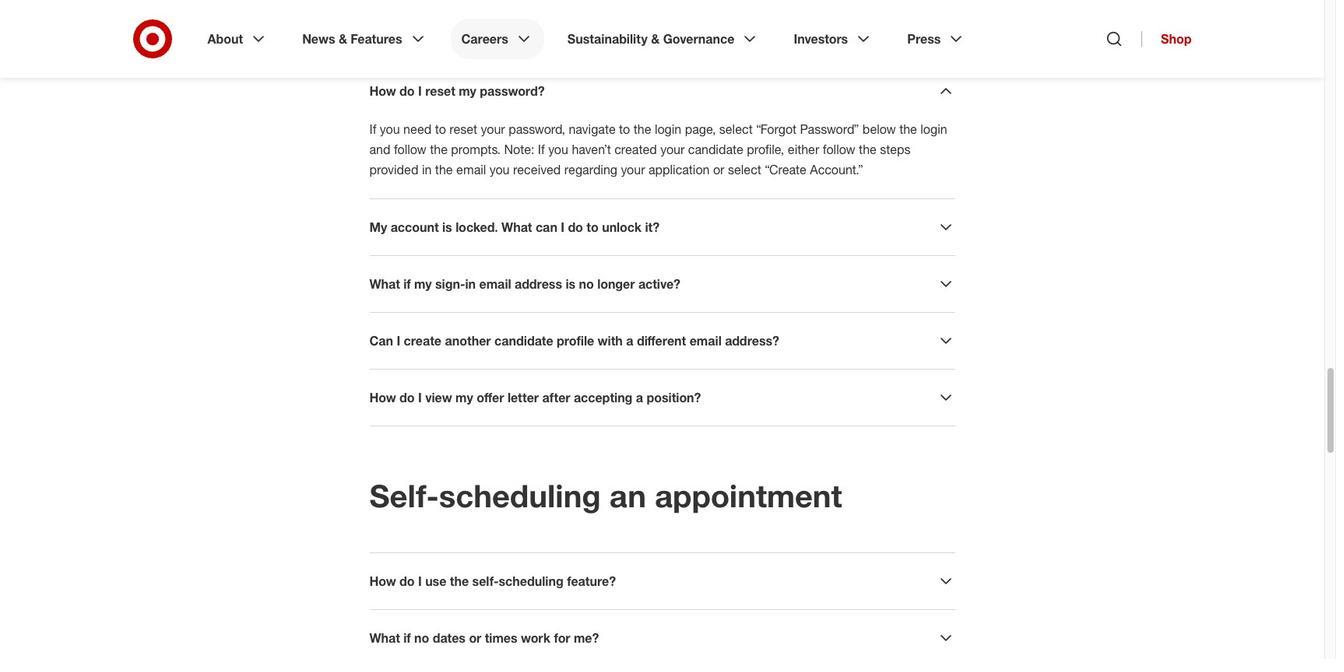 Task type: vqa. For each thing, say whether or not it's contained in the screenshot.
News & Features link
yes



Task type: locate. For each thing, give the bounding box(es) containing it.
& for sustainability
[[651, 31, 660, 47]]

0 vertical spatial email
[[456, 162, 486, 178]]

reset up prompts.
[[450, 121, 478, 137]]

about link
[[197, 19, 279, 59]]

0 horizontal spatial in
[[422, 162, 432, 178]]

how left view
[[370, 390, 396, 406]]

account."
[[810, 162, 864, 178]]

or right "application"
[[713, 162, 725, 178]]

0 horizontal spatial or
[[469, 631, 482, 646]]

1 follow from the left
[[394, 142, 427, 157]]

login right below
[[921, 121, 948, 137]]

reset inside dropdown button
[[425, 83, 456, 99]]

locked.
[[456, 220, 498, 235]]

account
[[391, 220, 439, 235]]

3 how from the top
[[370, 574, 396, 590]]

2 horizontal spatial to
[[619, 121, 630, 137]]

investors
[[794, 31, 848, 47]]

2 vertical spatial you
[[490, 162, 510, 178]]

a inside dropdown button
[[636, 390, 643, 406]]

you up and
[[380, 121, 400, 137]]

0 horizontal spatial your
[[481, 121, 505, 137]]

my for reset
[[459, 83, 477, 99]]

if up received
[[538, 142, 545, 157]]

sustainability
[[568, 31, 648, 47]]

your up "application"
[[661, 142, 685, 157]]

my inside how do i reset my password? dropdown button
[[459, 83, 477, 99]]

is left "locked."
[[442, 220, 452, 235]]

how left use
[[370, 574, 396, 590]]

scheduling
[[439, 477, 601, 515], [499, 574, 564, 590]]

do up need
[[400, 83, 415, 99]]

do inside "dropdown button"
[[400, 574, 415, 590]]

0 vertical spatial or
[[713, 162, 725, 178]]

0 vertical spatial in
[[422, 162, 432, 178]]

1 vertical spatial if
[[404, 631, 411, 646]]

2 vertical spatial how
[[370, 574, 396, 590]]

to inside dropdown button
[[587, 220, 599, 235]]

1 vertical spatial no
[[414, 631, 429, 646]]

email inside what if my sign-in email address is no longer active? dropdown button
[[479, 276, 511, 292]]

candidate inside dropdown button
[[495, 333, 553, 349]]

login
[[655, 121, 682, 137], [921, 121, 948, 137]]

if left sign-
[[404, 276, 411, 292]]

1 vertical spatial a
[[636, 390, 643, 406]]

do left view
[[400, 390, 415, 406]]

2 vertical spatial my
[[456, 390, 473, 406]]

i
[[418, 83, 422, 99], [561, 220, 565, 235], [397, 333, 400, 349], [418, 390, 422, 406], [418, 574, 422, 590]]

"create
[[765, 162, 807, 178]]

or inside dropdown button
[[469, 631, 482, 646]]

your up prompts.
[[481, 121, 505, 137]]

select right page,
[[720, 121, 753, 137]]

what up can
[[370, 276, 400, 292]]

1 horizontal spatial a
[[636, 390, 643, 406]]

navigate
[[569, 121, 616, 137]]

no left longer
[[579, 276, 594, 292]]

2 & from the left
[[651, 31, 660, 47]]

or left times
[[469, 631, 482, 646]]

if
[[370, 121, 377, 137], [538, 142, 545, 157]]

do right can
[[568, 220, 583, 235]]

how inside "dropdown button"
[[370, 574, 396, 590]]

0 vertical spatial no
[[579, 276, 594, 292]]

my inside the how do i view my offer letter after accepting a position? dropdown button
[[456, 390, 473, 406]]

2 horizontal spatial your
[[661, 142, 685, 157]]

a right with
[[626, 333, 634, 349]]

1 if from the top
[[404, 276, 411, 292]]

1 horizontal spatial no
[[579, 276, 594, 292]]

1 & from the left
[[339, 31, 347, 47]]

0 horizontal spatial no
[[414, 631, 429, 646]]

1 vertical spatial how
[[370, 390, 396, 406]]

position?
[[647, 390, 701, 406]]

in
[[422, 162, 432, 178], [465, 276, 476, 292]]

features
[[351, 31, 402, 47]]

follow
[[394, 142, 427, 157], [823, 142, 856, 157]]

a
[[626, 333, 634, 349], [636, 390, 643, 406]]

work
[[521, 631, 551, 646]]

1 horizontal spatial is
[[566, 276, 576, 292]]

select
[[720, 121, 753, 137], [728, 162, 762, 178]]

i for offer
[[418, 390, 422, 406]]

no inside dropdown button
[[579, 276, 594, 292]]

for
[[554, 631, 571, 646]]

0 vertical spatial my
[[459, 83, 477, 99]]

regarding
[[565, 162, 618, 178]]

if left the dates
[[404, 631, 411, 646]]

i inside the how do i view my offer letter after accepting a position? dropdown button
[[418, 390, 422, 406]]

the down need
[[430, 142, 448, 157]]

what left the dates
[[370, 631, 400, 646]]

a left position?
[[636, 390, 643, 406]]

to right need
[[435, 121, 446, 137]]

can
[[536, 220, 558, 235]]

0 vertical spatial you
[[380, 121, 400, 137]]

1 how from the top
[[370, 83, 396, 99]]

candidate inside if you need to reset your password, navigate to the login page, select "forgot password" below the login and follow the prompts. note: if you haven't created your candidate profile, either follow the steps provided in the email you received regarding your application or select "create account."
[[688, 142, 744, 157]]

1 horizontal spatial candidate
[[688, 142, 744, 157]]

0 horizontal spatial if
[[370, 121, 377, 137]]

& right news
[[339, 31, 347, 47]]

address?
[[725, 333, 780, 349]]

1 horizontal spatial you
[[490, 162, 510, 178]]

i inside how do i use the self-scheduling feature? "dropdown button"
[[418, 574, 422, 590]]

0 vertical spatial is
[[442, 220, 452, 235]]

the down prompts.
[[435, 162, 453, 178]]

what if no dates or times work for me?
[[370, 631, 599, 646]]

what for sign-
[[370, 276, 400, 292]]

1 vertical spatial in
[[465, 276, 476, 292]]

2 horizontal spatial you
[[548, 142, 569, 157]]

what for dates
[[370, 631, 400, 646]]

1 vertical spatial your
[[661, 142, 685, 157]]

self-
[[472, 574, 499, 590]]

1 vertical spatial reset
[[450, 121, 478, 137]]

how do i view my offer letter after accepting a position? button
[[370, 389, 955, 407]]

to
[[435, 121, 446, 137], [619, 121, 630, 137], [587, 220, 599, 235]]

1 vertical spatial you
[[548, 142, 569, 157]]

no
[[579, 276, 594, 292], [414, 631, 429, 646]]

your down "created"
[[621, 162, 645, 178]]

1 horizontal spatial if
[[538, 142, 545, 157]]

reset inside if you need to reset your password, navigate to the login page, select "forgot password" below the login and follow the prompts. note: if you haven't created your candidate profile, either follow the steps provided in the email you received regarding your application or select "create account."
[[450, 121, 478, 137]]

prompts.
[[451, 142, 501, 157]]

different
[[637, 333, 686, 349]]

steps
[[880, 142, 911, 157]]

active?
[[639, 276, 681, 292]]

reset up need
[[425, 83, 456, 99]]

i inside can i create another candidate profile with a different email address? dropdown button
[[397, 333, 400, 349]]

do for offer
[[400, 390, 415, 406]]

the right use
[[450, 574, 469, 590]]

select down profile,
[[728, 162, 762, 178]]

how do i reset my password? button
[[370, 82, 955, 100]]

1 vertical spatial or
[[469, 631, 482, 646]]

my left sign-
[[414, 276, 432, 292]]

what
[[502, 220, 532, 235], [370, 276, 400, 292], [370, 631, 400, 646]]

what inside dropdown button
[[370, 631, 400, 646]]

reset
[[425, 83, 456, 99], [450, 121, 478, 137]]

2 login from the left
[[921, 121, 948, 137]]

0 horizontal spatial a
[[626, 333, 634, 349]]

candidate left profile
[[495, 333, 553, 349]]

no left the dates
[[414, 631, 429, 646]]

email
[[456, 162, 486, 178], [479, 276, 511, 292], [690, 333, 722, 349]]

candidate
[[688, 142, 744, 157], [495, 333, 553, 349]]

0 horizontal spatial &
[[339, 31, 347, 47]]

1 horizontal spatial or
[[713, 162, 725, 178]]

login left page,
[[655, 121, 682, 137]]

my left password?
[[459, 83, 477, 99]]

0 vertical spatial candidate
[[688, 142, 744, 157]]

a inside dropdown button
[[626, 333, 634, 349]]

1 horizontal spatial follow
[[823, 142, 856, 157]]

provided
[[370, 162, 419, 178]]

my right view
[[456, 390, 473, 406]]

email down prompts.
[[456, 162, 486, 178]]

is
[[442, 220, 452, 235], [566, 276, 576, 292]]

to up "created"
[[619, 121, 630, 137]]

1 horizontal spatial in
[[465, 276, 476, 292]]

do left use
[[400, 574, 415, 590]]

2 vertical spatial what
[[370, 631, 400, 646]]

what left can
[[502, 220, 532, 235]]

1 vertical spatial candidate
[[495, 333, 553, 349]]

to for your
[[619, 121, 630, 137]]

the
[[634, 121, 652, 137], [900, 121, 917, 137], [430, 142, 448, 157], [859, 142, 877, 157], [435, 162, 453, 178], [450, 574, 469, 590]]

email left address
[[479, 276, 511, 292]]

if up and
[[370, 121, 377, 137]]

in inside if you need to reset your password, navigate to the login page, select "forgot password" below the login and follow the prompts. note: if you haven't created your candidate profile, either follow the steps provided in the email you received regarding your application or select "create account."
[[422, 162, 432, 178]]

2 how from the top
[[370, 390, 396, 406]]

1 horizontal spatial to
[[587, 220, 599, 235]]

dates
[[433, 631, 466, 646]]

the down below
[[859, 142, 877, 157]]

0 vertical spatial if
[[370, 121, 377, 137]]

follow down need
[[394, 142, 427, 157]]

i inside how do i reset my password? dropdown button
[[418, 83, 422, 99]]

i inside the "my account is locked. what can i do to unlock it?" dropdown button
[[561, 220, 565, 235]]

candidate down page,
[[688, 142, 744, 157]]

if inside dropdown button
[[404, 276, 411, 292]]

email right different
[[690, 333, 722, 349]]

application
[[649, 162, 710, 178]]

& left governance
[[651, 31, 660, 47]]

or
[[713, 162, 725, 178], [469, 631, 482, 646]]

sustainability & governance
[[568, 31, 735, 47]]

0 horizontal spatial candidate
[[495, 333, 553, 349]]

created
[[615, 142, 657, 157]]

you down note:
[[490, 162, 510, 178]]

1 vertical spatial is
[[566, 276, 576, 292]]

& for news
[[339, 31, 347, 47]]

in right provided
[[422, 162, 432, 178]]

is right address
[[566, 276, 576, 292]]

0 vertical spatial how
[[370, 83, 396, 99]]

either
[[788, 142, 820, 157]]

i for self-
[[418, 574, 422, 590]]

you up received
[[548, 142, 569, 157]]

& inside "link"
[[651, 31, 660, 47]]

1 vertical spatial my
[[414, 276, 432, 292]]

2 if from the top
[[404, 631, 411, 646]]

0 horizontal spatial follow
[[394, 142, 427, 157]]

if inside dropdown button
[[404, 631, 411, 646]]

do for self-
[[400, 574, 415, 590]]

0 vertical spatial reset
[[425, 83, 456, 99]]

offer
[[477, 390, 504, 406]]

in up another on the bottom of page
[[465, 276, 476, 292]]

follow up account."
[[823, 142, 856, 157]]

do
[[400, 83, 415, 99], [568, 220, 583, 235], [400, 390, 415, 406], [400, 574, 415, 590]]

you
[[380, 121, 400, 137], [548, 142, 569, 157], [490, 162, 510, 178]]

0 vertical spatial your
[[481, 121, 505, 137]]

1 vertical spatial email
[[479, 276, 511, 292]]

longer
[[598, 276, 635, 292]]

press link
[[897, 19, 977, 59]]

how down features
[[370, 83, 396, 99]]

0 horizontal spatial is
[[442, 220, 452, 235]]

below
[[863, 121, 896, 137]]

0 horizontal spatial login
[[655, 121, 682, 137]]

1 horizontal spatial login
[[921, 121, 948, 137]]

2 vertical spatial your
[[621, 162, 645, 178]]

how for how do i view my offer letter after accepting a position?
[[370, 390, 396, 406]]

or inside if you need to reset your password, navigate to the login page, select "forgot password" below the login and follow the prompts. note: if you haven't created your candidate profile, either follow the steps provided in the email you received regarding your application or select "create account."
[[713, 162, 725, 178]]

0 vertical spatial a
[[626, 333, 634, 349]]

your
[[481, 121, 505, 137], [661, 142, 685, 157], [621, 162, 645, 178]]

1 horizontal spatial &
[[651, 31, 660, 47]]

2 vertical spatial email
[[690, 333, 722, 349]]

1 vertical spatial scheduling
[[499, 574, 564, 590]]

to left 'unlock'
[[587, 220, 599, 235]]

1 vertical spatial what
[[370, 276, 400, 292]]

news & features
[[302, 31, 402, 47]]

an
[[610, 477, 646, 515]]

how
[[370, 83, 396, 99], [370, 390, 396, 406], [370, 574, 396, 590]]

0 vertical spatial if
[[404, 276, 411, 292]]



Task type: describe. For each thing, give the bounding box(es) containing it.
email inside can i create another candidate profile with a different email address? dropdown button
[[690, 333, 722, 349]]

my account is locked. what can i do to unlock it? button
[[370, 218, 955, 237]]

news
[[302, 31, 335, 47]]

how do i view my offer letter after accepting a position?
[[370, 390, 701, 406]]

1 vertical spatial if
[[538, 142, 545, 157]]

0 horizontal spatial you
[[380, 121, 400, 137]]

about
[[208, 31, 243, 47]]

0 vertical spatial select
[[720, 121, 753, 137]]

profile
[[557, 333, 594, 349]]

need
[[403, 121, 432, 137]]

how do i use the self-scheduling feature?
[[370, 574, 616, 590]]

how do i reset my password?
[[370, 83, 545, 99]]

haven't
[[572, 142, 611, 157]]

news & features link
[[291, 19, 438, 59]]

what if my sign-in email address is no longer active? button
[[370, 275, 955, 294]]

if for no
[[404, 631, 411, 646]]

my
[[370, 220, 387, 235]]

if you need to reset your password, navigate to the login page, select "forgot password" below the login and follow the prompts. note: if you haven't created your candidate profile, either follow the steps provided in the email you received regarding your application or select "create account."
[[370, 121, 948, 178]]

scheduling inside "dropdown button"
[[499, 574, 564, 590]]

sustainability & governance link
[[557, 19, 771, 59]]

sign-
[[435, 276, 465, 292]]

another
[[445, 333, 491, 349]]

0 vertical spatial scheduling
[[439, 477, 601, 515]]

0 vertical spatial what
[[502, 220, 532, 235]]

to for can
[[587, 220, 599, 235]]

view
[[425, 390, 452, 406]]

appointment
[[655, 477, 843, 515]]

the inside "dropdown button"
[[450, 574, 469, 590]]

2 follow from the left
[[823, 142, 856, 157]]

1 login from the left
[[655, 121, 682, 137]]

feature?
[[567, 574, 616, 590]]

address
[[515, 276, 562, 292]]

create
[[404, 333, 442, 349]]

is inside the "my account is locked. what can i do to unlock it?" dropdown button
[[442, 220, 452, 235]]

what if my sign-in email address is no longer active?
[[370, 276, 681, 292]]

and
[[370, 142, 391, 157]]

self-
[[370, 477, 439, 515]]

password,
[[509, 121, 565, 137]]

shop
[[1161, 31, 1192, 47]]

password"
[[800, 121, 859, 137]]

the up "created"
[[634, 121, 652, 137]]

self-scheduling an appointment
[[370, 477, 843, 515]]

is inside what if my sign-in email address is no longer active? dropdown button
[[566, 276, 576, 292]]

investors link
[[783, 19, 884, 59]]

my account is locked. what can i do to unlock it?
[[370, 220, 660, 235]]

do for password?
[[400, 83, 415, 99]]

press
[[908, 31, 941, 47]]

governance
[[663, 31, 735, 47]]

i for password?
[[418, 83, 422, 99]]

how do i use the self-scheduling feature? button
[[370, 572, 955, 591]]

it?
[[645, 220, 660, 235]]

page,
[[685, 121, 716, 137]]

email inside if you need to reset your password, navigate to the login page, select "forgot password" below the login and follow the prompts. note: if you haven't created your candidate profile, either follow the steps provided in the email you received regarding your application or select "create account."
[[456, 162, 486, 178]]

after
[[542, 390, 571, 406]]

use
[[425, 574, 447, 590]]

letter
[[508, 390, 539, 406]]

unlock
[[602, 220, 642, 235]]

can i create another candidate profile with a different email address?
[[370, 333, 780, 349]]

received
[[513, 162, 561, 178]]

the up steps
[[900, 121, 917, 137]]

if for my
[[404, 276, 411, 292]]

"forgot
[[756, 121, 797, 137]]

careers link
[[451, 19, 544, 59]]

with
[[598, 333, 623, 349]]

what if no dates or times work for me? button
[[370, 629, 955, 648]]

accepting
[[574, 390, 633, 406]]

password?
[[480, 83, 545, 99]]

my for view
[[456, 390, 473, 406]]

can
[[370, 333, 393, 349]]

can i create another candidate profile with a different email address? button
[[370, 332, 955, 350]]

my inside what if my sign-in email address is no longer active? dropdown button
[[414, 276, 432, 292]]

profile,
[[747, 142, 785, 157]]

1 vertical spatial select
[[728, 162, 762, 178]]

no inside dropdown button
[[414, 631, 429, 646]]

how for how do i reset my password?
[[370, 83, 396, 99]]

times
[[485, 631, 518, 646]]

in inside dropdown button
[[465, 276, 476, 292]]

careers
[[462, 31, 508, 47]]

how for how do i use the self-scheduling feature?
[[370, 574, 396, 590]]

1 horizontal spatial your
[[621, 162, 645, 178]]

note:
[[504, 142, 535, 157]]

me?
[[574, 631, 599, 646]]

0 horizontal spatial to
[[435, 121, 446, 137]]

shop link
[[1142, 31, 1192, 47]]



